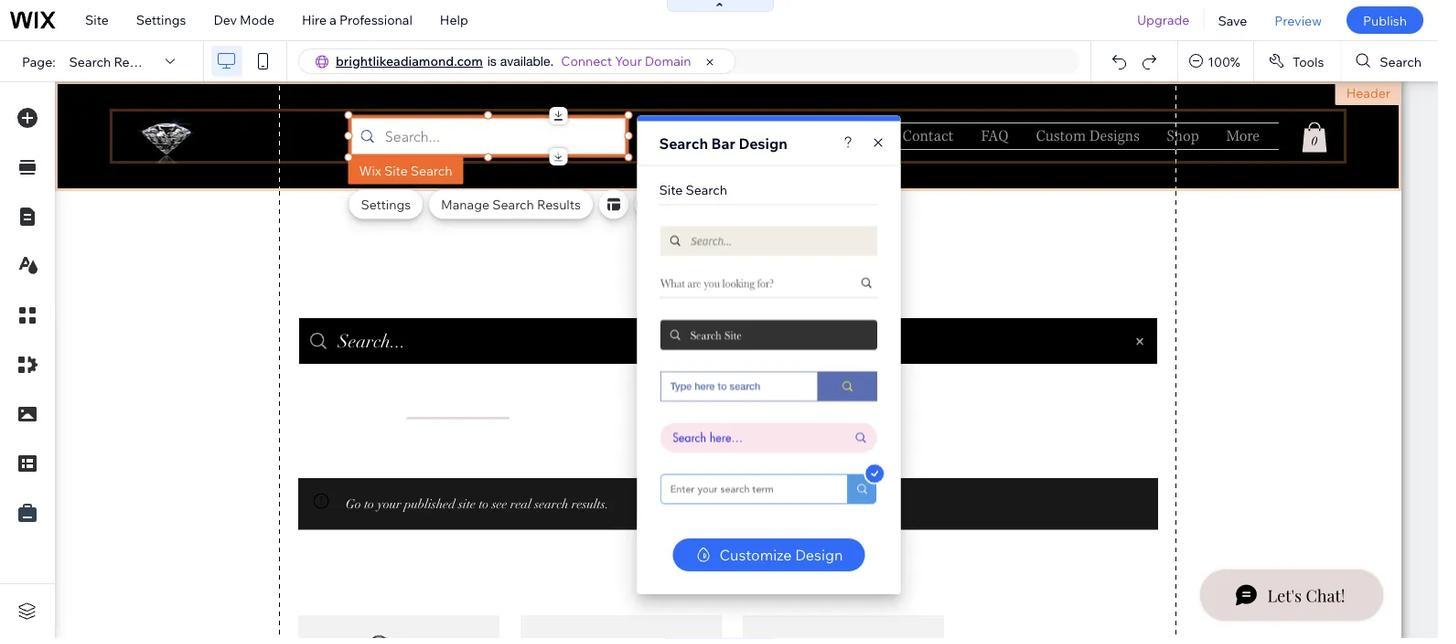 Task type: describe. For each thing, give the bounding box(es) containing it.
save
[[1218, 12, 1248, 28]]

preview
[[1275, 12, 1322, 28]]

domain
[[645, 53, 691, 69]]

design inside button
[[795, 546, 843, 565]]

search button
[[1342, 41, 1439, 81]]

tools
[[1293, 53, 1325, 69]]

customize design
[[720, 546, 843, 565]]

publish
[[1364, 12, 1408, 28]]

your
[[615, 53, 642, 69]]

a
[[330, 12, 337, 28]]

hire
[[302, 12, 327, 28]]

brightlikeadiamond.com
[[336, 53, 483, 69]]

available.
[[500, 54, 554, 69]]

hire a professional
[[302, 12, 413, 28]]

0 vertical spatial settings
[[136, 12, 186, 28]]

preview button
[[1261, 0, 1336, 40]]

1 vertical spatial settings
[[361, 196, 411, 212]]

0 horizontal spatial design
[[739, 134, 788, 152]]

1 vertical spatial site
[[384, 162, 408, 178]]

100% button
[[1179, 41, 1254, 81]]

professional
[[340, 12, 413, 28]]

search bar design
[[659, 134, 788, 152]]

is
[[488, 54, 497, 69]]

bar
[[712, 134, 736, 152]]

wix
[[359, 162, 381, 178]]

site for site
[[85, 12, 109, 28]]

customize
[[720, 546, 792, 565]]

help
[[440, 12, 468, 28]]

100%
[[1208, 53, 1241, 69]]



Task type: locate. For each thing, give the bounding box(es) containing it.
site
[[85, 12, 109, 28], [384, 162, 408, 178], [659, 182, 683, 198]]

search inside button
[[1380, 53, 1422, 69]]

0 horizontal spatial settings
[[136, 12, 186, 28]]

0 horizontal spatial results
[[114, 53, 158, 69]]

design
[[739, 134, 788, 152], [795, 546, 843, 565]]

manage
[[441, 196, 490, 212]]

connect
[[561, 53, 612, 69]]

settings up search results
[[136, 12, 186, 28]]

settings down wix
[[361, 196, 411, 212]]

0 vertical spatial results
[[114, 53, 158, 69]]

0 vertical spatial design
[[739, 134, 788, 152]]

wix site search
[[359, 162, 453, 178]]

site search
[[659, 182, 728, 198]]

design right the customize on the right
[[795, 546, 843, 565]]

1 horizontal spatial design
[[795, 546, 843, 565]]

publish button
[[1347, 6, 1424, 34]]

dev mode
[[214, 12, 275, 28]]

2 horizontal spatial site
[[659, 182, 683, 198]]

site right wix
[[384, 162, 408, 178]]

site for site search
[[659, 182, 683, 198]]

1 vertical spatial design
[[795, 546, 843, 565]]

manage search results
[[441, 196, 581, 212]]

results
[[114, 53, 158, 69], [537, 196, 581, 212]]

1 vertical spatial results
[[537, 196, 581, 212]]

design right bar
[[739, 134, 788, 152]]

search results
[[69, 53, 158, 69]]

save button
[[1205, 0, 1261, 40]]

settings
[[136, 12, 186, 28], [361, 196, 411, 212]]

1 horizontal spatial results
[[537, 196, 581, 212]]

site up search results
[[85, 12, 109, 28]]

tools button
[[1255, 41, 1341, 81]]

site down the "search bar design" on the top of page
[[659, 182, 683, 198]]

dev
[[214, 12, 237, 28]]

upgrade
[[1138, 12, 1190, 28]]

1 horizontal spatial settings
[[361, 196, 411, 212]]

search
[[69, 53, 111, 69], [1380, 53, 1422, 69], [659, 134, 708, 152], [411, 162, 453, 178], [686, 182, 728, 198], [493, 196, 534, 212]]

2 vertical spatial site
[[659, 182, 683, 198]]

1 horizontal spatial site
[[384, 162, 408, 178]]

0 horizontal spatial site
[[85, 12, 109, 28]]

customize design button
[[673, 539, 865, 572]]

is available. connect your domain
[[488, 53, 691, 69]]

0 vertical spatial site
[[85, 12, 109, 28]]

mode
[[240, 12, 275, 28]]

header
[[1347, 85, 1391, 101]]



Task type: vqa. For each thing, say whether or not it's contained in the screenshot.
the left 'Category'
no



